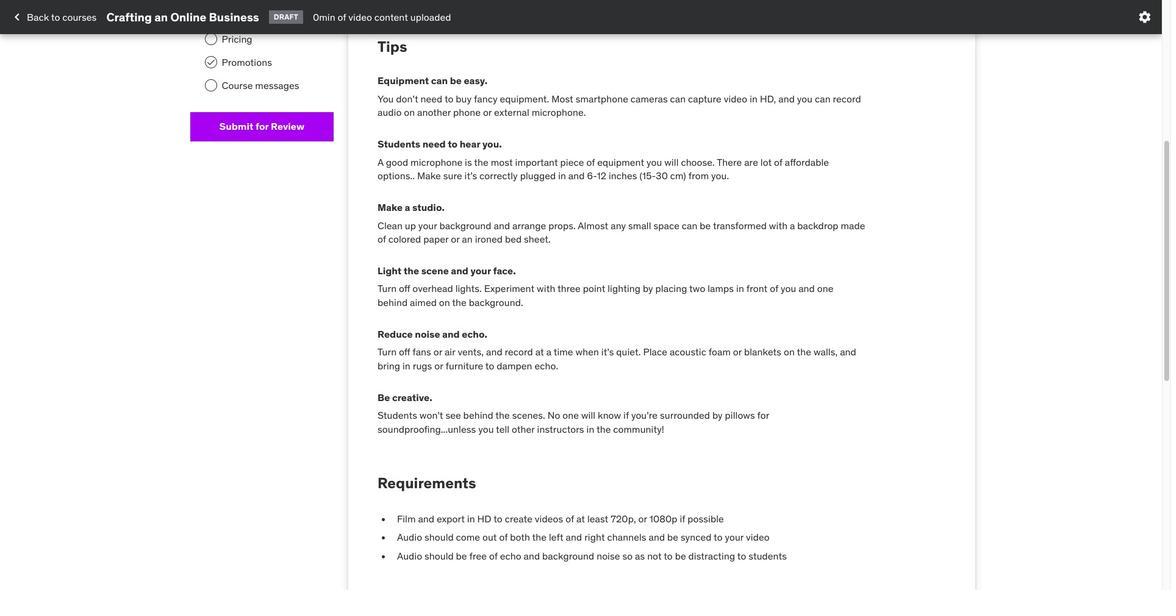 Task type: describe. For each thing, give the bounding box(es) containing it.
be inside make a studio. clean up your background and arrange props. almost any small space can be transformed with a backdrop made of colored paper or an ironed bed sheet.
[[700, 219, 711, 231]]

in inside the equipment can be easy. you don't need to buy fancy equipment. most smartphone cameras can capture video in hd, and you can record audio on another phone or external microphone.
[[750, 92, 758, 105]]

need inside the equipment can be easy. you don't need to buy fancy equipment. most smartphone cameras can capture video in hd, and you can record audio on another phone or external microphone.
[[421, 92, 442, 105]]

and inside students need to hear you. a good microphone is the most important piece of equipment you will choose. there are lot of affordable options.. make sure it's correctly plugged in and 6-12 inches (15-30 cm) from you.
[[568, 170, 585, 182]]

(15-
[[640, 170, 656, 182]]

come
[[456, 532, 480, 544]]

and right walls,
[[840, 346, 856, 358]]

correctly
[[479, 170, 518, 182]]

be left "free"
[[456, 550, 467, 562]]

course settings image
[[1138, 10, 1152, 24]]

and up not
[[649, 532, 665, 544]]

a
[[378, 156, 384, 168]]

create
[[505, 513, 532, 525]]

of right lot
[[774, 156, 783, 168]]

cm)
[[670, 170, 686, 182]]

you inside the equipment can be easy. you don't need to buy fancy equipment. most smartphone cameras can capture video in hd, and you can record audio on another phone or external microphone.
[[797, 92, 813, 105]]

know
[[598, 410, 621, 422]]

soundproofing...unless
[[378, 423, 476, 435]]

0min
[[313, 11, 335, 23]]

quiet.
[[616, 346, 641, 358]]

students inside be creative. students won't see behind the scenes. no one will know if you're surrounded by pillows for soundproofing...unless you tell other instructors in the community!
[[378, 410, 417, 422]]

surrounded
[[660, 410, 710, 422]]

in inside be creative. students won't see behind the scenes. no one will know if you're surrounded by pillows for soundproofing...unless you tell other instructors in the community!
[[587, 423, 594, 435]]

placing
[[655, 283, 687, 295]]

incomplete image for pricing
[[205, 33, 217, 45]]

courses
[[62, 11, 97, 23]]

0 horizontal spatial echo.
[[462, 328, 487, 341]]

students
[[749, 550, 787, 562]]

space
[[654, 219, 679, 231]]

ironed
[[475, 233, 503, 245]]

no
[[548, 410, 560, 422]]

out
[[482, 532, 497, 544]]

should for be
[[425, 550, 454, 562]]

page
[[290, 9, 312, 22]]

acoustic
[[670, 346, 706, 358]]

course for course messages
[[222, 80, 253, 92]]

it's inside students need to hear you. a good microphone is the most important piece of equipment you will choose. there are lot of affordable options.. make sure it's correctly plugged in and 6-12 inches (15-30 cm) from you.
[[465, 170, 477, 182]]

won't
[[420, 410, 443, 422]]

be creative. students won't see behind the scenes. no one will know if you're surrounded by pillows for soundproofing...unless you tell other instructors in the community!
[[378, 392, 769, 435]]

30
[[656, 170, 668, 182]]

there
[[717, 156, 742, 168]]

most
[[491, 156, 513, 168]]

by for placing
[[643, 283, 653, 295]]

so
[[622, 550, 633, 562]]

students inside students need to hear you. a good microphone is the most important piece of equipment you will choose. there are lot of affordable options.. make sure it's correctly plugged in and 6-12 inches (15-30 cm) from you.
[[378, 138, 420, 150]]

affordable
[[785, 156, 829, 168]]

to right hd
[[494, 513, 502, 525]]

the left the 'left'
[[532, 532, 547, 544]]

requirements
[[378, 474, 476, 493]]

creative.
[[392, 392, 432, 404]]

or left air
[[434, 346, 442, 358]]

audio
[[378, 106, 402, 118]]

experiment
[[484, 283, 534, 295]]

audio should be free of echo and background noise so as not to be distracting to students
[[397, 550, 787, 562]]

air
[[445, 346, 455, 358]]

background inside make a studio. clean up your background and arrange props. almost any small space can be transformed with a backdrop made of colored paper or an ironed bed sheet.
[[439, 219, 491, 231]]

by for pillows
[[712, 410, 723, 422]]

microphone.
[[532, 106, 586, 118]]

film
[[397, 513, 416, 525]]

video for audio should come out of both the left and right channels and be synced to your video
[[746, 532, 770, 544]]

12
[[597, 170, 606, 182]]

pillows
[[725, 410, 755, 422]]

medium image
[[10, 10, 24, 24]]

most
[[552, 92, 573, 105]]

be down synced
[[675, 550, 686, 562]]

sure
[[443, 170, 462, 182]]

and up air
[[442, 328, 460, 341]]

turn inside reduce noise and echo. turn off fans or air vents, and record at a time when it's quiet. place acoustic foam or blankets on the walls, and bring in rugs or furniture to dampen echo.
[[378, 346, 397, 358]]

off inside light the scene and your face. turn off overhead lights. experiment with three point lighting by placing two lamps in front of you and one behind aimed on the background.
[[399, 283, 410, 295]]

channels
[[607, 532, 646, 544]]

landing
[[255, 9, 287, 22]]

to left students
[[737, 550, 746, 562]]

submit
[[219, 120, 253, 133]]

and inside the equipment can be easy. you don't need to buy fancy equipment. most smartphone cameras can capture video in hd, and you can record audio on another phone or external microphone.
[[778, 92, 795, 105]]

if inside be creative. students won't see behind the scenes. no one will know if you're surrounded by pillows for soundproofing...unless you tell other instructors in the community!
[[623, 410, 629, 422]]

back
[[27, 11, 49, 23]]

blankets
[[744, 346, 781, 358]]

0min of video content uploaded
[[313, 11, 451, 23]]

will inside students need to hear you. a good microphone is the most important piece of equipment you will choose. there are lot of affordable options.. make sure it's correctly plugged in and 6-12 inches (15-30 cm) from you.
[[664, 156, 679, 168]]

face.
[[493, 265, 516, 277]]

audio should come out of both the left and right channels and be synced to your video
[[397, 532, 770, 544]]

equipment
[[378, 75, 429, 87]]

will inside be creative. students won't see behind the scenes. no one will know if you're surrounded by pillows for soundproofing...unless you tell other instructors in the community!
[[581, 410, 595, 422]]

of right "free"
[[489, 550, 498, 562]]

furniture
[[446, 360, 483, 372]]

1 horizontal spatial you.
[[711, 170, 729, 182]]

tips
[[378, 37, 407, 56]]

choose.
[[681, 156, 715, 168]]

paper
[[423, 233, 449, 245]]

to right not
[[664, 550, 673, 562]]

crafting an online business
[[106, 10, 259, 24]]

you inside be creative. students won't see behind the scenes. no one will know if you're surrounded by pillows for soundproofing...unless you tell other instructors in the community!
[[478, 423, 494, 435]]

lot
[[760, 156, 772, 168]]

be
[[378, 392, 390, 404]]

1 vertical spatial a
[[790, 219, 795, 231]]

and right the 'left'
[[566, 532, 582, 544]]

content
[[374, 11, 408, 23]]

course for course landing page
[[222, 9, 253, 22]]

both
[[510, 532, 530, 544]]

sheet.
[[524, 233, 551, 245]]

piece
[[560, 156, 584, 168]]

record inside the equipment can be easy. you don't need to buy fancy equipment. most smartphone cameras can capture video in hd, and you can record audio on another phone or external microphone.
[[833, 92, 861, 105]]

foam
[[709, 346, 731, 358]]

instructors
[[537, 423, 584, 435]]

0 vertical spatial you.
[[482, 138, 502, 150]]

1 vertical spatial noise
[[597, 550, 620, 562]]

audio for audio should come out of both the left and right channels and be synced to your video
[[397, 532, 422, 544]]

you
[[378, 92, 394, 105]]

or inside make a studio. clean up your background and arrange props. almost any small space can be transformed with a backdrop made of colored paper or an ironed bed sheet.
[[451, 233, 460, 245]]

other
[[512, 423, 535, 435]]

light the scene and your face. turn off overhead lights. experiment with three point lighting by placing two lamps in front of you and one behind aimed on the background.
[[378, 265, 834, 309]]

video for equipment can be easy. you don't need to buy fancy equipment. most smartphone cameras can capture video in hd, and you can record audio on another phone or external microphone.
[[724, 92, 747, 105]]

2 vertical spatial your
[[725, 532, 744, 544]]

inches
[[609, 170, 637, 182]]

and right vents,
[[486, 346, 502, 358]]

external
[[494, 106, 529, 118]]

dampen
[[497, 360, 532, 372]]

lights.
[[455, 283, 482, 295]]

at inside reduce noise and echo. turn off fans or air vents, and record at a time when it's quiet. place acoustic foam or blankets on the walls, and bring in rugs or furniture to dampen echo.
[[535, 346, 544, 358]]

an inside make a studio. clean up your background and arrange props. almost any small space can be transformed with a backdrop made of colored paper or an ironed bed sheet.
[[462, 233, 473, 245]]

least
[[587, 513, 608, 525]]

film and export in hd to create videos of at least 720p, or 1080p if possible
[[397, 513, 724, 525]]

0 vertical spatial video
[[348, 11, 372, 23]]

videos
[[535, 513, 563, 525]]

studio.
[[412, 201, 445, 214]]

can left capture
[[670, 92, 686, 105]]

to inside the equipment can be easy. you don't need to buy fancy equipment. most smartphone cameras can capture video in hd, and you can record audio on another phone or external microphone.
[[445, 92, 454, 105]]

course messages
[[222, 80, 299, 92]]

community!
[[613, 423, 664, 435]]



Task type: locate. For each thing, give the bounding box(es) containing it.
1 horizontal spatial record
[[833, 92, 861, 105]]

1 vertical spatial your
[[471, 265, 491, 277]]

1 horizontal spatial will
[[664, 156, 679, 168]]

in inside students need to hear you. a good microphone is the most important piece of equipment you will choose. there are lot of affordable options.. make sure it's correctly plugged in and 6-12 inches (15-30 cm) from you.
[[558, 170, 566, 182]]

or down fancy
[[483, 106, 492, 118]]

0 horizontal spatial make
[[378, 201, 403, 214]]

at left the least
[[576, 513, 585, 525]]

0 vertical spatial need
[[421, 92, 442, 105]]

with
[[769, 219, 788, 231], [537, 283, 555, 295]]

0 vertical spatial if
[[623, 410, 629, 422]]

to left hear
[[448, 138, 458, 150]]

with inside light the scene and your face. turn off overhead lights. experiment with three point lighting by placing two lamps in front of you and one behind aimed on the background.
[[537, 283, 555, 295]]

for left review
[[256, 120, 269, 133]]

fancy
[[474, 92, 498, 105]]

0 vertical spatial noise
[[415, 328, 440, 341]]

your up the paper
[[418, 219, 437, 231]]

you inside students need to hear you. a good microphone is the most important piece of equipment you will choose. there are lot of affordable options.. make sure it's correctly plugged in and 6-12 inches (15-30 cm) from you.
[[647, 156, 662, 168]]

to left dampen
[[485, 360, 494, 372]]

it's right when
[[601, 346, 614, 358]]

bring
[[378, 360, 400, 372]]

0 vertical spatial audio
[[397, 532, 422, 544]]

1 horizontal spatial if
[[680, 513, 685, 525]]

incomplete image inside pricing link
[[205, 33, 217, 45]]

video inside the equipment can be easy. you don't need to buy fancy equipment. most smartphone cameras can capture video in hd, and you can record audio on another phone or external microphone.
[[724, 92, 747, 105]]

students up good
[[378, 138, 420, 150]]

course messages link
[[190, 74, 334, 98]]

tell
[[496, 423, 509, 435]]

background
[[439, 219, 491, 231], [542, 550, 594, 562]]

another
[[417, 106, 451, 118]]

0 vertical spatial echo.
[[462, 328, 487, 341]]

and right film
[[418, 513, 434, 525]]

pricing link
[[190, 27, 334, 51]]

0 horizontal spatial behind
[[378, 296, 408, 309]]

by left placing
[[643, 283, 653, 295]]

0 vertical spatial incomplete image
[[205, 33, 217, 45]]

0 horizontal spatial will
[[581, 410, 595, 422]]

1 horizontal spatial your
[[471, 265, 491, 277]]

a inside reduce noise and echo. turn off fans or air vents, and record at a time when it's quiet. place acoustic foam or blankets on the walls, and bring in rugs or furniture to dampen echo.
[[546, 346, 551, 358]]

0 horizontal spatial it's
[[465, 170, 477, 182]]

to left buy
[[445, 92, 454, 105]]

the up tell
[[495, 410, 510, 422]]

0 vertical spatial behind
[[378, 296, 408, 309]]

don't
[[396, 92, 418, 105]]

1080p
[[649, 513, 677, 525]]

1 horizontal spatial behind
[[463, 410, 493, 422]]

time
[[554, 346, 573, 358]]

1 vertical spatial audio
[[397, 550, 422, 562]]

and inside make a studio. clean up your background and arrange props. almost any small space can be transformed with a backdrop made of colored paper or an ironed bed sheet.
[[494, 219, 510, 231]]

course
[[222, 9, 253, 22], [222, 80, 253, 92]]

make inside make a studio. clean up your background and arrange props. almost any small space can be transformed with a backdrop made of colored paper or an ironed bed sheet.
[[378, 201, 403, 214]]

0 horizontal spatial one
[[563, 410, 579, 422]]

0 vertical spatial your
[[418, 219, 437, 231]]

1 vertical spatial one
[[563, 410, 579, 422]]

in right instructors
[[587, 423, 594, 435]]

light
[[378, 265, 402, 277]]

0 vertical spatial background
[[439, 219, 491, 231]]

noise up fans
[[415, 328, 440, 341]]

2 turn from the top
[[378, 346, 397, 358]]

incomplete image down incomplete icon
[[205, 33, 217, 45]]

1 students from the top
[[378, 138, 420, 150]]

crafting
[[106, 10, 152, 24]]

0 vertical spatial an
[[154, 10, 168, 24]]

you right hd,
[[797, 92, 813, 105]]

of right 'front'
[[770, 283, 778, 295]]

1 horizontal spatial at
[[576, 513, 585, 525]]

can up another
[[431, 75, 448, 87]]

should
[[425, 532, 454, 544], [425, 550, 454, 562]]

to up distracting on the right
[[714, 532, 723, 544]]

2 students from the top
[[378, 410, 417, 422]]

the down know
[[597, 423, 611, 435]]

1 vertical spatial with
[[537, 283, 555, 295]]

1 vertical spatial course
[[222, 80, 253, 92]]

course up pricing
[[222, 9, 253, 22]]

2 off from the top
[[399, 346, 410, 358]]

on inside the equipment can be easy. you don't need to buy fancy equipment. most smartphone cameras can capture video in hd, and you can record audio on another phone or external microphone.
[[404, 106, 415, 118]]

good
[[386, 156, 408, 168]]

0 vertical spatial course
[[222, 9, 253, 22]]

will
[[664, 156, 679, 168], [581, 410, 595, 422]]

0 vertical spatial on
[[404, 106, 415, 118]]

lighting
[[608, 283, 641, 295]]

video left content
[[348, 11, 372, 23]]

the right light
[[404, 265, 419, 277]]

pricing
[[222, 33, 252, 45]]

1 vertical spatial it's
[[601, 346, 614, 358]]

1 vertical spatial will
[[581, 410, 595, 422]]

on right blankets
[[784, 346, 795, 358]]

behind inside light the scene and your face. turn off overhead lights. experiment with three point lighting by placing two lamps in front of you and one behind aimed on the background.
[[378, 296, 408, 309]]

by
[[643, 283, 653, 295], [712, 410, 723, 422]]

hd
[[477, 513, 491, 525]]

1 vertical spatial should
[[425, 550, 454, 562]]

possible
[[688, 513, 724, 525]]

1 course from the top
[[222, 9, 253, 22]]

0 vertical spatial record
[[833, 92, 861, 105]]

incomplete image
[[205, 9, 217, 22]]

1 horizontal spatial an
[[462, 233, 473, 245]]

or
[[483, 106, 492, 118], [451, 233, 460, 245], [434, 346, 442, 358], [733, 346, 742, 358], [434, 360, 443, 372], [638, 513, 647, 525]]

1 vertical spatial on
[[439, 296, 450, 309]]

vents,
[[458, 346, 484, 358]]

1 vertical spatial for
[[757, 410, 769, 422]]

1 vertical spatial students
[[378, 410, 417, 422]]

0 horizontal spatial by
[[643, 283, 653, 295]]

your up lights.
[[471, 265, 491, 277]]

off left fans
[[399, 346, 410, 358]]

an left 'ironed'
[[462, 233, 473, 245]]

the right is
[[474, 156, 488, 168]]

1 vertical spatial incomplete image
[[205, 80, 217, 92]]

1 vertical spatial if
[[680, 513, 685, 525]]

0 horizontal spatial a
[[405, 201, 410, 214]]

1 horizontal spatial make
[[417, 170, 441, 182]]

1 vertical spatial you.
[[711, 170, 729, 182]]

see
[[446, 410, 461, 422]]

of down clean
[[378, 233, 386, 245]]

almost
[[578, 219, 608, 231]]

your inside light the scene and your face. turn off overhead lights. experiment with three point lighting by placing two lamps in front of you and one behind aimed on the background.
[[471, 265, 491, 277]]

for inside be creative. students won't see behind the scenes. no one will know if you're surrounded by pillows for soundproofing...unless you tell other instructors in the community!
[[757, 410, 769, 422]]

1 vertical spatial turn
[[378, 346, 397, 358]]

by inside be creative. students won't see behind the scenes. no one will know if you're surrounded by pillows for soundproofing...unless you tell other instructors in the community!
[[712, 410, 723, 422]]

you. up most
[[482, 138, 502, 150]]

1 audio from the top
[[397, 532, 422, 544]]

0 horizontal spatial your
[[418, 219, 437, 231]]

0 horizontal spatial with
[[537, 283, 555, 295]]

or right foam
[[733, 346, 742, 358]]

0 vertical spatial it's
[[465, 170, 477, 182]]

synced
[[681, 532, 712, 544]]

1 vertical spatial behind
[[463, 410, 493, 422]]

2 vertical spatial video
[[746, 532, 770, 544]]

if
[[623, 410, 629, 422], [680, 513, 685, 525]]

in inside light the scene and your face. turn off overhead lights. experiment with three point lighting by placing two lamps in front of you and one behind aimed on the background.
[[736, 283, 744, 295]]

off
[[399, 283, 410, 295], [399, 346, 410, 358]]

you
[[797, 92, 813, 105], [647, 156, 662, 168], [781, 283, 796, 295], [478, 423, 494, 435]]

need up another
[[421, 92, 442, 105]]

or right rugs
[[434, 360, 443, 372]]

make down "microphone"
[[417, 170, 441, 182]]

phone
[[453, 106, 481, 118]]

turn up the bring
[[378, 346, 397, 358]]

promotions link
[[190, 51, 334, 74]]

course down promotions at the top left of page
[[222, 80, 253, 92]]

will left know
[[581, 410, 595, 422]]

on inside reduce noise and echo. turn off fans or air vents, and record at a time when it's quiet. place acoustic foam or blankets on the walls, and bring in rugs or furniture to dampen echo.
[[784, 346, 795, 358]]

to inside reduce noise and echo. turn off fans or air vents, and record at a time when it's quiet. place acoustic foam or blankets on the walls, and bring in rugs or furniture to dampen echo.
[[485, 360, 494, 372]]

you right 'front'
[[781, 283, 796, 295]]

background.
[[469, 296, 523, 309]]

1 horizontal spatial it's
[[601, 346, 614, 358]]

0 horizontal spatial background
[[439, 219, 491, 231]]

need up "microphone"
[[423, 138, 446, 150]]

the inside students need to hear you. a good microphone is the most important piece of equipment you will choose. there are lot of affordable options.. make sure it's correctly plugged in and 6-12 inches (15-30 cm) from you.
[[474, 156, 488, 168]]

be up buy
[[450, 75, 462, 87]]

and up lights.
[[451, 265, 468, 277]]

in left rugs
[[403, 360, 410, 372]]

0 horizontal spatial at
[[535, 346, 544, 358]]

need inside students need to hear you. a good microphone is the most important piece of equipment you will choose. there are lot of affordable options.. make sure it's correctly plugged in and 6-12 inches (15-30 cm) from you.
[[423, 138, 446, 150]]

reduce
[[378, 328, 413, 341]]

incomplete image
[[205, 33, 217, 45], [205, 80, 217, 92]]

you left tell
[[478, 423, 494, 435]]

1 vertical spatial make
[[378, 201, 403, 214]]

be inside the equipment can be easy. you don't need to buy fancy equipment. most smartphone cameras can capture video in hd, and you can record audio on another phone or external microphone.
[[450, 75, 462, 87]]

completed element
[[205, 56, 217, 68]]

can inside make a studio. clean up your background and arrange props. almost any small space can be transformed with a backdrop made of colored paper or an ironed bed sheet.
[[682, 219, 697, 231]]

by inside light the scene and your face. turn off overhead lights. experiment with three point lighting by placing two lamps in front of you and one behind aimed on the background.
[[643, 283, 653, 295]]

1 vertical spatial need
[[423, 138, 446, 150]]

behind right see
[[463, 410, 493, 422]]

of right 0min
[[338, 11, 346, 23]]

for right pillows
[[757, 410, 769, 422]]

in inside reduce noise and echo. turn off fans or air vents, and record at a time when it's quiet. place acoustic foam or blankets on the walls, and bring in rugs or furniture to dampen echo.
[[403, 360, 410, 372]]

by left pillows
[[712, 410, 723, 422]]

of inside make a studio. clean up your background and arrange props. almost any small space can be transformed with a backdrop made of colored paper or an ironed bed sheet.
[[378, 233, 386, 245]]

0 horizontal spatial you.
[[482, 138, 502, 150]]

0 vertical spatial students
[[378, 138, 420, 150]]

it's down is
[[465, 170, 477, 182]]

1 horizontal spatial with
[[769, 219, 788, 231]]

or right 720p,
[[638, 513, 647, 525]]

echo. down time
[[535, 360, 558, 372]]

in left hd
[[467, 513, 475, 525]]

turn inside light the scene and your face. turn off overhead lights. experiment with three point lighting by placing two lamps in front of you and one behind aimed on the background.
[[378, 283, 397, 295]]

incomplete image for course messages
[[205, 80, 217, 92]]

make
[[417, 170, 441, 182], [378, 201, 403, 214]]

the
[[474, 156, 488, 168], [404, 265, 419, 277], [452, 296, 467, 309], [797, 346, 811, 358], [495, 410, 510, 422], [597, 423, 611, 435], [532, 532, 547, 544]]

your up distracting on the right
[[725, 532, 744, 544]]

one inside light the scene and your face. turn off overhead lights. experiment with three point lighting by placing two lamps in front of you and one behind aimed on the background.
[[817, 283, 834, 295]]

1 vertical spatial by
[[712, 410, 723, 422]]

0 horizontal spatial on
[[404, 106, 415, 118]]

2 vertical spatial a
[[546, 346, 551, 358]]

record inside reduce noise and echo. turn off fans or air vents, and record at a time when it's quiet. place acoustic foam or blankets on the walls, and bring in rugs or furniture to dampen echo.
[[505, 346, 533, 358]]

colored
[[388, 233, 421, 245]]

0 vertical spatial for
[[256, 120, 269, 133]]

video up students
[[746, 532, 770, 544]]

1 vertical spatial off
[[399, 346, 410, 358]]

2 horizontal spatial your
[[725, 532, 744, 544]]

0 vertical spatial will
[[664, 156, 679, 168]]

a left time
[[546, 346, 551, 358]]

arrange
[[512, 219, 546, 231]]

as
[[635, 550, 645, 562]]

1 off from the top
[[399, 283, 410, 295]]

with inside make a studio. clean up your background and arrange props. almost any small space can be transformed with a backdrop made of colored paper or an ironed bed sheet.
[[769, 219, 788, 231]]

0 vertical spatial by
[[643, 283, 653, 295]]

1 horizontal spatial one
[[817, 283, 834, 295]]

1 vertical spatial echo.
[[535, 360, 558, 372]]

of right out
[[499, 532, 508, 544]]

equipment
[[597, 156, 644, 168]]

you.
[[482, 138, 502, 150], [711, 170, 729, 182]]

1 vertical spatial record
[[505, 346, 533, 358]]

with right transformed at the right top of page
[[769, 219, 788, 231]]

at
[[535, 346, 544, 358], [576, 513, 585, 525]]

2 horizontal spatial a
[[790, 219, 795, 231]]

can right space
[[682, 219, 697, 231]]

0 horizontal spatial noise
[[415, 328, 440, 341]]

1 should from the top
[[425, 532, 454, 544]]

echo. up vents,
[[462, 328, 487, 341]]

or inside the equipment can be easy. you don't need to buy fancy equipment. most smartphone cameras can capture video in hd, and you can record audio on another phone or external microphone.
[[483, 106, 492, 118]]

1 horizontal spatial by
[[712, 410, 723, 422]]

be left transformed at the right top of page
[[700, 219, 711, 231]]

2 incomplete image from the top
[[205, 80, 217, 92]]

cameras
[[631, 92, 668, 105]]

or right the paper
[[451, 233, 460, 245]]

1 vertical spatial background
[[542, 550, 594, 562]]

behind inside be creative. students won't see behind the scenes. no one will know if you're surrounded by pillows for soundproofing...unless you tell other instructors in the community!
[[463, 410, 493, 422]]

hear
[[460, 138, 480, 150]]

of inside light the scene and your face. turn off overhead lights. experiment with three point lighting by placing two lamps in front of you and one behind aimed on the background.
[[770, 283, 778, 295]]

you inside light the scene and your face. turn off overhead lights. experiment with three point lighting by placing two lamps in front of you and one behind aimed on the background.
[[781, 283, 796, 295]]

the down lights.
[[452, 296, 467, 309]]

course landing page
[[222, 9, 312, 22]]

students need to hear you. a good microphone is the most important piece of equipment you will choose. there are lot of affordable options.. make sure it's correctly plugged in and 6-12 inches (15-30 cm) from you.
[[378, 138, 829, 182]]

clean
[[378, 219, 403, 231]]

you. down there
[[711, 170, 729, 182]]

1 horizontal spatial background
[[542, 550, 594, 562]]

on down don't at the left
[[404, 106, 415, 118]]

uploaded
[[410, 11, 451, 23]]

1 horizontal spatial echo.
[[535, 360, 558, 372]]

off inside reduce noise and echo. turn off fans or air vents, and record at a time when it's quiet. place acoustic foam or blankets on the walls, and bring in rugs or furniture to dampen echo.
[[399, 346, 410, 358]]

incomplete image inside course messages link
[[205, 80, 217, 92]]

of
[[338, 11, 346, 23], [586, 156, 595, 168], [774, 156, 783, 168], [378, 233, 386, 245], [770, 283, 778, 295], [566, 513, 574, 525], [499, 532, 508, 544], [489, 550, 498, 562]]

of right videos
[[566, 513, 574, 525]]

completed image
[[206, 57, 216, 67]]

2 vertical spatial on
[[784, 346, 795, 358]]

and right echo
[[524, 550, 540, 562]]

0 horizontal spatial if
[[623, 410, 629, 422]]

capture
[[688, 92, 721, 105]]

0 vertical spatial a
[[405, 201, 410, 214]]

reduce noise and echo. turn off fans or air vents, and record at a time when it's quiet. place acoustic foam or blankets on the walls, and bring in rugs or furniture to dampen echo.
[[378, 328, 856, 372]]

to inside students need to hear you. a good microphone is the most important piece of equipment you will choose. there are lot of affordable options.. make sure it's correctly plugged in and 6-12 inches (15-30 cm) from you.
[[448, 138, 458, 150]]

and right 'front'
[[799, 283, 815, 295]]

echo.
[[462, 328, 487, 341], [535, 360, 558, 372]]

of up 6-
[[586, 156, 595, 168]]

0 vertical spatial make
[[417, 170, 441, 182]]

off up aimed
[[399, 283, 410, 295]]

0 horizontal spatial for
[[256, 120, 269, 133]]

1 horizontal spatial for
[[757, 410, 769, 422]]

walls,
[[814, 346, 838, 358]]

back to courses
[[27, 11, 97, 23]]

to inside the back to courses link
[[51, 11, 60, 23]]

at left time
[[535, 346, 544, 358]]

in
[[750, 92, 758, 105], [558, 170, 566, 182], [736, 283, 744, 295], [403, 360, 410, 372], [587, 423, 594, 435], [467, 513, 475, 525]]

you're
[[631, 410, 658, 422]]

1 turn from the top
[[378, 283, 397, 295]]

one inside be creative. students won't see behind the scenes. no one will know if you're surrounded by pillows for soundproofing...unless you tell other instructors in the community!
[[563, 410, 579, 422]]

0 vertical spatial at
[[535, 346, 544, 358]]

the inside reduce noise and echo. turn off fans or air vents, and record at a time when it's quiet. place acoustic foam or blankets on the walls, and bring in rugs or furniture to dampen echo.
[[797, 346, 811, 358]]

students down be
[[378, 410, 417, 422]]

to right back
[[51, 11, 60, 23]]

0 vertical spatial should
[[425, 532, 454, 544]]

it's inside reduce noise and echo. turn off fans or air vents, and record at a time when it's quiet. place acoustic foam or blankets on the walls, and bring in rugs or furniture to dampen echo.
[[601, 346, 614, 358]]

on inside light the scene and your face. turn off overhead lights. experiment with three point lighting by placing two lamps in front of you and one behind aimed on the background.
[[439, 296, 450, 309]]

will up cm)
[[664, 156, 679, 168]]

can right hd,
[[815, 92, 831, 105]]

720p,
[[611, 513, 636, 525]]

0 vertical spatial off
[[399, 283, 410, 295]]

noise inside reduce noise and echo. turn off fans or air vents, and record at a time when it's quiet. place acoustic foam or blankets on the walls, and bring in rugs or furniture to dampen echo.
[[415, 328, 440, 341]]

with left three
[[537, 283, 555, 295]]

0 vertical spatial turn
[[378, 283, 397, 295]]

your inside make a studio. clean up your background and arrange props. almost any small space can be transformed with a backdrop made of colored paper or an ironed bed sheet.
[[418, 219, 437, 231]]

one
[[817, 283, 834, 295], [563, 410, 579, 422]]

make inside students need to hear you. a good microphone is the most important piece of equipment you will choose. there are lot of affordable options.. make sure it's correctly plugged in and 6-12 inches (15-30 cm) from you.
[[417, 170, 441, 182]]

and up bed
[[494, 219, 510, 231]]

0 horizontal spatial an
[[154, 10, 168, 24]]

course landing page link
[[190, 4, 334, 27]]

your
[[418, 219, 437, 231], [471, 265, 491, 277], [725, 532, 744, 544]]

and right hd,
[[778, 92, 795, 105]]

1 incomplete image from the top
[[205, 33, 217, 45]]

background down the 'left'
[[542, 550, 594, 562]]

you up '(15-'
[[647, 156, 662, 168]]

scenes.
[[512, 410, 545, 422]]

turn
[[378, 283, 397, 295], [378, 346, 397, 358]]

0 vertical spatial with
[[769, 219, 788, 231]]

2 audio from the top
[[397, 550, 422, 562]]

1 vertical spatial an
[[462, 233, 473, 245]]

noise
[[415, 328, 440, 341], [597, 550, 620, 562]]

echo
[[500, 550, 521, 562]]

for inside button
[[256, 120, 269, 133]]

submit for review
[[219, 120, 304, 133]]

microphone
[[411, 156, 463, 168]]

background up 'ironed'
[[439, 219, 491, 231]]

if right know
[[623, 410, 629, 422]]

2 course from the top
[[222, 80, 253, 92]]

a
[[405, 201, 410, 214], [790, 219, 795, 231], [546, 346, 551, 358]]

should for come
[[425, 532, 454, 544]]

in left 'front'
[[736, 283, 744, 295]]

an left "online"
[[154, 10, 168, 24]]

audio
[[397, 532, 422, 544], [397, 550, 422, 562]]

fans
[[413, 346, 431, 358]]

in down piece
[[558, 170, 566, 182]]

2 horizontal spatial on
[[784, 346, 795, 358]]

the left walls,
[[797, 346, 811, 358]]

buy
[[456, 92, 472, 105]]

a left backdrop on the right top of the page
[[790, 219, 795, 231]]

point
[[583, 283, 605, 295]]

be down 1080p
[[667, 532, 678, 544]]

made
[[841, 219, 865, 231]]

2 should from the top
[[425, 550, 454, 562]]

distracting
[[688, 550, 735, 562]]

two
[[689, 283, 705, 295]]

and down piece
[[568, 170, 585, 182]]

behind left aimed
[[378, 296, 408, 309]]

promotions
[[222, 56, 272, 68]]

0 vertical spatial one
[[817, 283, 834, 295]]

when
[[575, 346, 599, 358]]

1 vertical spatial at
[[576, 513, 585, 525]]

1 horizontal spatial a
[[546, 346, 551, 358]]

smartphone
[[576, 92, 628, 105]]

1 horizontal spatial on
[[439, 296, 450, 309]]

1 horizontal spatial noise
[[597, 550, 620, 562]]

audio for audio should be free of echo and background noise so as not to be distracting to students
[[397, 550, 422, 562]]

online
[[170, 10, 206, 24]]

0 horizontal spatial record
[[505, 346, 533, 358]]

noise left so
[[597, 550, 620, 562]]

free
[[469, 550, 487, 562]]



Task type: vqa. For each thing, say whether or not it's contained in the screenshot.
Learning tools
no



